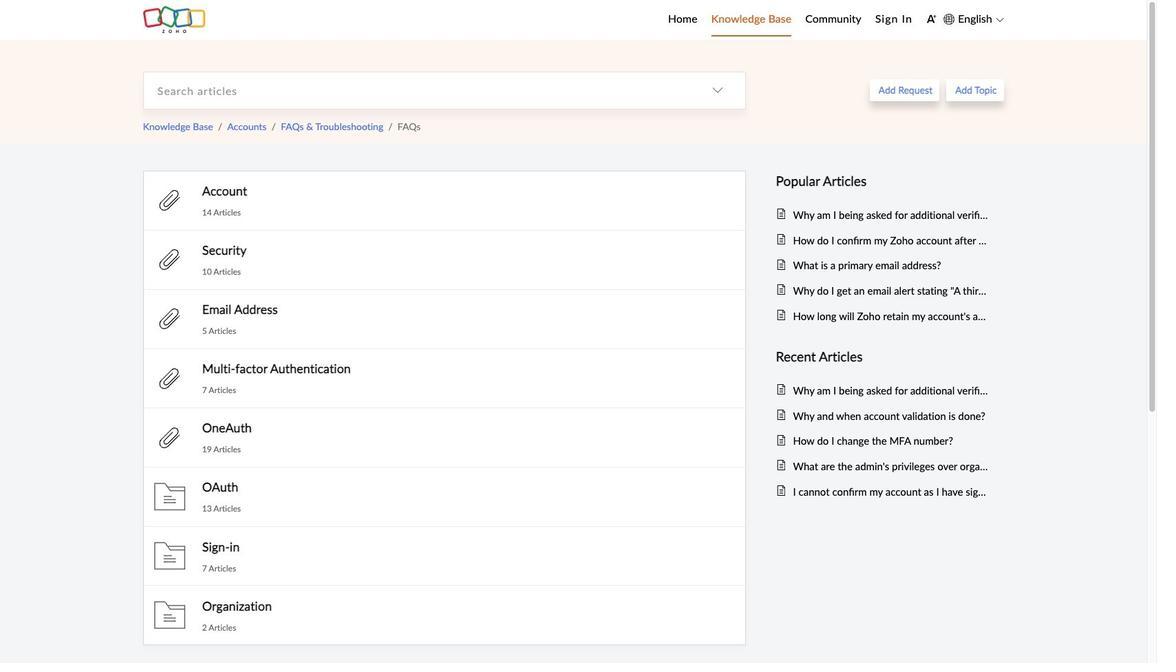 Task type: describe. For each thing, give the bounding box(es) containing it.
choose languages element
[[944, 10, 1004, 28]]

Search articles field
[[144, 72, 690, 109]]

choose category element
[[690, 72, 745, 109]]



Task type: vqa. For each thing, say whether or not it's contained in the screenshot.
Reader view ICON
no



Task type: locate. For each thing, give the bounding box(es) containing it.
1 heading from the top
[[776, 171, 991, 192]]

1 vertical spatial heading
[[776, 346, 991, 368]]

2 heading from the top
[[776, 346, 991, 368]]

heading
[[776, 171, 991, 192], [776, 346, 991, 368]]

choose category image
[[712, 85, 723, 96]]

user preference image
[[927, 14, 937, 24]]

0 vertical spatial heading
[[776, 171, 991, 192]]

user preference element
[[927, 9, 937, 30]]



